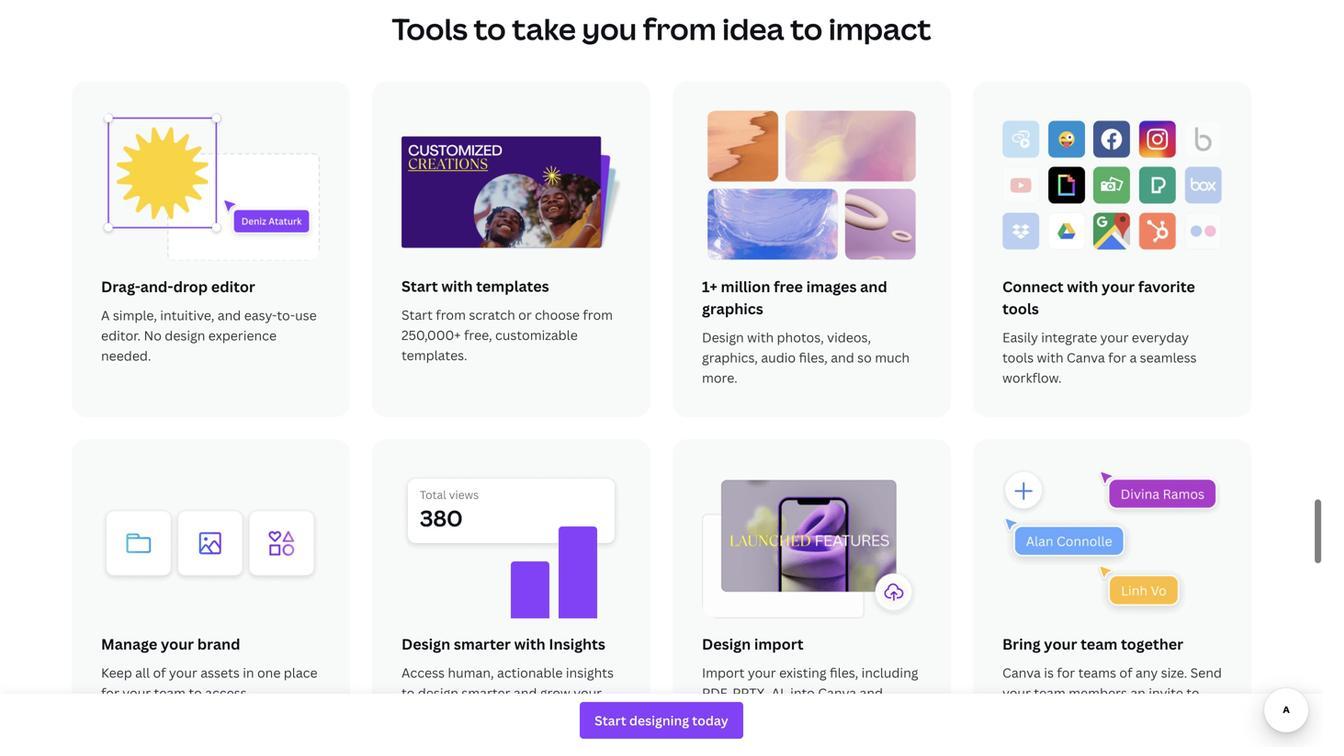Task type: describe. For each thing, give the bounding box(es) containing it.
start with templates
[[402, 276, 549, 296]]

graphics
[[702, 299, 764, 318]]

take
[[512, 9, 576, 49]]

tools for connect
[[1003, 299, 1039, 318]]

smarter inside the access human, actionable insights to design smarter and grow your impact.
[[462, 684, 511, 702]]

simple,
[[113, 306, 157, 324]]

together
[[1121, 634, 1184, 654]]

intuitive,
[[160, 306, 215, 324]]

manage
[[101, 634, 157, 654]]

including
[[862, 664, 919, 681]]

your up is
[[1044, 634, 1078, 654]]

tools for easily
[[1003, 349, 1034, 366]]

tools
[[392, 9, 468, 49]]

design inside a simple, intuitive, and easy-to-use editor. no design experience needed.
[[165, 327, 205, 344]]

brand
[[197, 634, 240, 654]]

turn
[[836, 704, 863, 722]]

to right idea
[[791, 9, 823, 49]]

everyday
[[1132, 328, 1189, 346]]

your inside import your existing files, including pdf, pptx, ai, into canva and watch them instantly turn into editable designs.
[[748, 664, 776, 681]]

place
[[284, 664, 318, 681]]

graphics,
[[702, 349, 758, 366]]

assets
[[201, 664, 240, 681]]

teams
[[1079, 664, 1117, 681]]

editor
[[211, 276, 255, 296]]

designing
[[630, 712, 689, 729]]

bring
[[1003, 634, 1041, 654]]

audio
[[761, 349, 796, 366]]

0 horizontal spatial from
[[436, 306, 466, 324]]

easily integrate your everyday tools with canva for a seamless workflow.
[[1003, 328, 1197, 386]]

more.
[[702, 369, 738, 386]]

to left take
[[474, 9, 506, 49]]

insights
[[549, 634, 606, 654]]

drag-
[[101, 276, 140, 296]]

editor.
[[101, 327, 141, 344]]

and inside the access human, actionable insights to design smarter and grow your impact.
[[514, 684, 537, 702]]

1+
[[702, 276, 718, 296]]

files, inside import your existing files, including pdf, pptx, ai, into canva and watch them instantly turn into editable designs.
[[830, 664, 859, 681]]

start
[[1003, 704, 1033, 722]]

impact
[[829, 9, 932, 49]]

import
[[702, 664, 745, 681]]

pdf,
[[702, 684, 730, 702]]

your down manage your brand
[[169, 664, 197, 681]]

design with photos, videos, graphics, audio files, and so much more.
[[702, 328, 910, 386]]

workflow.
[[1003, 369, 1062, 386]]

pptx,
[[733, 684, 769, 702]]

to inside the access human, actionable insights to design smarter and grow your impact.
[[402, 684, 415, 702]]

design for design with photos, videos, graphics, audio files, and so much more.
[[702, 328, 744, 346]]

templates
[[476, 276, 549, 296]]

start for start designing today
[[595, 712, 627, 729]]

1 horizontal spatial from
[[583, 306, 613, 324]]

much
[[875, 349, 910, 366]]

choose
[[535, 306, 580, 324]]

designing.
[[1036, 704, 1098, 722]]

access.
[[205, 684, 250, 702]]

designs.
[[756, 725, 807, 742]]

connect with your favorite tools
[[1003, 276, 1196, 318]]

and inside 1+ million free images and graphics
[[860, 276, 888, 296]]

needed.
[[101, 347, 151, 364]]

a simple, intuitive, and easy-to-use editor. no design experience needed.
[[101, 306, 317, 364]]

canva inside import your existing files, including pdf, pptx, ai, into canva and watch them instantly turn into editable designs.
[[818, 684, 857, 702]]

your down all
[[123, 684, 151, 702]]

and inside import your existing files, including pdf, pptx, ai, into canva and watch them instantly turn into editable designs.
[[860, 684, 883, 702]]

with for your
[[1067, 276, 1099, 296]]

any
[[1136, 664, 1158, 681]]

start from scratch or choose from 250,000+ free, customizable templates.
[[402, 306, 613, 364]]

0 horizontal spatial into
[[791, 684, 815, 702]]

keep all of your assets in one place for your team to access.
[[101, 664, 318, 702]]

members
[[1069, 684, 1128, 702]]

2 horizontal spatial from
[[643, 9, 717, 49]]

canva is for teams of any size. send your team members an invite to start designing.
[[1003, 664, 1222, 722]]

your left brand
[[161, 634, 194, 654]]

your inside connect with your favorite tools
[[1102, 276, 1135, 296]]

no
[[144, 327, 162, 344]]

canva inside easily integrate your everyday tools with canva for a seamless workflow.
[[1067, 349, 1106, 366]]

all
[[135, 664, 150, 681]]

to inside the keep all of your assets in one place for your team to access.
[[189, 684, 202, 702]]

start designing today
[[595, 712, 729, 729]]

a
[[101, 306, 110, 324]]

grow
[[540, 684, 571, 702]]

integrate
[[1042, 328, 1098, 346]]



Task type: locate. For each thing, give the bounding box(es) containing it.
to-
[[277, 306, 295, 324]]

0 vertical spatial for
[[1109, 349, 1127, 366]]

is
[[1044, 664, 1054, 681]]

drop
[[173, 276, 208, 296]]

design inside the access human, actionable insights to design smarter and grow your impact.
[[418, 684, 459, 702]]

from
[[643, 9, 717, 49], [436, 306, 466, 324], [583, 306, 613, 324]]

team up teams
[[1081, 634, 1118, 654]]

design down intuitive,
[[165, 327, 205, 344]]

tools to take you from idea to impact
[[392, 9, 932, 49]]

and down including at bottom right
[[860, 684, 883, 702]]

invite
[[1149, 684, 1184, 702]]

1 vertical spatial for
[[1057, 664, 1076, 681]]

team inside canva is for teams of any size. send your team members an invite to start designing.
[[1034, 684, 1066, 702]]

them
[[743, 704, 775, 722]]

0 horizontal spatial team
[[154, 684, 186, 702]]

smarter down human,
[[462, 684, 511, 702]]

videos,
[[827, 328, 871, 346]]

1 horizontal spatial into
[[866, 704, 890, 722]]

connect
[[1003, 276, 1064, 296]]

from right choose
[[583, 306, 613, 324]]

1 vertical spatial tools
[[1003, 349, 1034, 366]]

for right is
[[1057, 664, 1076, 681]]

free,
[[464, 326, 492, 344]]

files, down photos,
[[799, 349, 828, 366]]

with up audio
[[747, 328, 774, 346]]

start
[[402, 276, 438, 296], [402, 306, 433, 324], [595, 712, 627, 729]]

manage your brand
[[101, 634, 240, 654]]

files, up turn
[[830, 664, 859, 681]]

team down is
[[1034, 684, 1066, 702]]

to down send
[[1187, 684, 1200, 702]]

design smarter with insights
[[402, 634, 606, 654]]

you
[[582, 9, 637, 49]]

0 vertical spatial tools
[[1003, 299, 1039, 318]]

in
[[243, 664, 254, 681]]

watch
[[702, 704, 740, 722]]

0 horizontal spatial of
[[153, 664, 166, 681]]

size.
[[1161, 664, 1188, 681]]

1 horizontal spatial of
[[1120, 664, 1133, 681]]

start designing today link
[[580, 702, 743, 739]]

of left any on the bottom right of the page
[[1120, 664, 1133, 681]]

0 horizontal spatial design
[[165, 327, 205, 344]]

human,
[[448, 664, 494, 681]]

1 horizontal spatial files,
[[830, 664, 859, 681]]

and up experience
[[218, 306, 241, 324]]

and down 'videos,'
[[831, 349, 855, 366]]

with
[[442, 276, 473, 296], [1067, 276, 1099, 296], [747, 328, 774, 346], [1037, 349, 1064, 366], [514, 634, 546, 654]]

templates.
[[402, 347, 468, 364]]

to down access
[[402, 684, 415, 702]]

into down existing
[[791, 684, 815, 702]]

1 horizontal spatial design
[[418, 684, 459, 702]]

team
[[1081, 634, 1118, 654], [154, 684, 186, 702], [1034, 684, 1066, 702]]

your inside canva is for teams of any size. send your team members an invite to start designing.
[[1003, 684, 1031, 702]]

your up start
[[1003, 684, 1031, 702]]

0 vertical spatial start
[[402, 276, 438, 296]]

to
[[474, 9, 506, 49], [791, 9, 823, 49], [402, 684, 415, 702], [189, 684, 202, 702], [1187, 684, 1200, 702]]

1 of from the left
[[153, 664, 166, 681]]

one
[[257, 664, 281, 681]]

canva up turn
[[818, 684, 857, 702]]

into
[[791, 684, 815, 702], [866, 704, 890, 722]]

free
[[774, 276, 803, 296]]

tools down connect in the right of the page
[[1003, 299, 1039, 318]]

start inside 'start from scratch or choose from 250,000+ free, customizable templates.'
[[402, 306, 433, 324]]

or
[[519, 306, 532, 324]]

instantly
[[778, 704, 833, 722]]

0 vertical spatial smarter
[[454, 634, 511, 654]]

actionable
[[497, 664, 563, 681]]

with inside easily integrate your everyday tools with canva for a seamless workflow.
[[1037, 349, 1064, 366]]

team down manage your brand
[[154, 684, 186, 702]]

with for templates
[[442, 276, 473, 296]]

for down keep in the bottom of the page
[[101, 684, 119, 702]]

for inside easily integrate your everyday tools with canva for a seamless workflow.
[[1109, 349, 1127, 366]]

2 tools from the top
[[1003, 349, 1034, 366]]

of inside canva is for teams of any size. send your team members an invite to start designing.
[[1120, 664, 1133, 681]]

smarter up human,
[[454, 634, 511, 654]]

idea
[[723, 9, 785, 49]]

design
[[165, 327, 205, 344], [418, 684, 459, 702]]

design up impact.
[[418, 684, 459, 702]]

an
[[1131, 684, 1146, 702]]

photos,
[[777, 328, 824, 346]]

smarter
[[454, 634, 511, 654], [462, 684, 511, 702]]

design up graphics,
[[702, 328, 744, 346]]

editable
[[702, 725, 753, 742]]

from up 250,000+
[[436, 306, 466, 324]]

2 of from the left
[[1120, 664, 1133, 681]]

your down connect with your favorite tools
[[1101, 328, 1129, 346]]

design for design smarter with insights
[[402, 634, 451, 654]]

to inside canva is for teams of any size. send your team members an invite to start designing.
[[1187, 684, 1200, 702]]

images
[[807, 276, 857, 296]]

team inside the keep all of your assets in one place for your team to access.
[[154, 684, 186, 702]]

with inside connect with your favorite tools
[[1067, 276, 1099, 296]]

use
[[295, 306, 317, 324]]

design
[[702, 328, 744, 346], [402, 634, 451, 654], [702, 634, 751, 654]]

tools down easily
[[1003, 349, 1034, 366]]

1 vertical spatial design
[[418, 684, 459, 702]]

tools inside connect with your favorite tools
[[1003, 299, 1039, 318]]

with inside design with photos, videos, graphics, audio files, and so much more.
[[747, 328, 774, 346]]

your up pptx,
[[748, 664, 776, 681]]

impact.
[[402, 704, 449, 722]]

for left the 'a' at the right top of page
[[1109, 349, 1127, 366]]

easy-
[[244, 306, 277, 324]]

0 horizontal spatial files,
[[799, 349, 828, 366]]

your down insights
[[574, 684, 602, 702]]

2 vertical spatial for
[[101, 684, 119, 702]]

to down the assets
[[189, 684, 202, 702]]

and
[[860, 276, 888, 296], [218, 306, 241, 324], [831, 349, 855, 366], [514, 684, 537, 702], [860, 684, 883, 702]]

2 horizontal spatial canva
[[1067, 349, 1106, 366]]

1 vertical spatial start
[[402, 306, 433, 324]]

so
[[858, 349, 872, 366]]

start for start from scratch or choose from 250,000+ free, customizable templates.
[[402, 306, 433, 324]]

a
[[1130, 349, 1137, 366]]

scratch
[[469, 306, 515, 324]]

easily
[[1003, 328, 1039, 346]]

of right all
[[153, 664, 166, 681]]

with up scratch
[[442, 276, 473, 296]]

design up import
[[702, 634, 751, 654]]

1 vertical spatial canva
[[1003, 664, 1041, 681]]

canva down integrate in the top right of the page
[[1067, 349, 1106, 366]]

tools inside easily integrate your everyday tools with canva for a seamless workflow.
[[1003, 349, 1034, 366]]

1 horizontal spatial team
[[1034, 684, 1066, 702]]

bring your team together
[[1003, 634, 1184, 654]]

import
[[754, 634, 804, 654]]

send
[[1191, 664, 1222, 681]]

0 horizontal spatial canva
[[818, 684, 857, 702]]

1+ million free images and graphics
[[702, 276, 888, 318]]

0 vertical spatial canva
[[1067, 349, 1106, 366]]

of inside the keep all of your assets in one place for your team to access.
[[153, 664, 166, 681]]

your left favorite
[[1102, 276, 1135, 296]]

1 vertical spatial into
[[866, 704, 890, 722]]

for inside the keep all of your assets in one place for your team to access.
[[101, 684, 119, 702]]

2 horizontal spatial team
[[1081, 634, 1118, 654]]

for
[[1109, 349, 1127, 366], [1057, 664, 1076, 681], [101, 684, 119, 702]]

million
[[721, 276, 771, 296]]

and inside design with photos, videos, graphics, audio files, and so much more.
[[831, 349, 855, 366]]

ai,
[[772, 684, 788, 702]]

design up access
[[402, 634, 451, 654]]

and-
[[140, 276, 173, 296]]

0 vertical spatial design
[[165, 327, 205, 344]]

2 horizontal spatial for
[[1109, 349, 1127, 366]]

canva
[[1067, 349, 1106, 366], [1003, 664, 1041, 681], [818, 684, 857, 702]]

canva inside canva is for teams of any size. send your team members an invite to start designing.
[[1003, 664, 1041, 681]]

files, inside design with photos, videos, graphics, audio files, and so much more.
[[799, 349, 828, 366]]

1 vertical spatial files,
[[830, 664, 859, 681]]

250,000+
[[402, 326, 461, 344]]

0 vertical spatial files,
[[799, 349, 828, 366]]

0 horizontal spatial for
[[101, 684, 119, 702]]

import your existing files, including pdf, pptx, ai, into canva and watch them instantly turn into editable designs.
[[702, 664, 919, 742]]

with right connect in the right of the page
[[1067, 276, 1099, 296]]

canva left is
[[1003, 664, 1041, 681]]

into right turn
[[866, 704, 890, 722]]

2 vertical spatial start
[[595, 712, 627, 729]]

today
[[692, 712, 729, 729]]

start for start with templates
[[402, 276, 438, 296]]

design import
[[702, 634, 804, 654]]

for inside canva is for teams of any size. send your team members an invite to start designing.
[[1057, 664, 1076, 681]]

insights
[[566, 664, 614, 681]]

tools
[[1003, 299, 1039, 318], [1003, 349, 1034, 366]]

1 horizontal spatial for
[[1057, 664, 1076, 681]]

with for photos,
[[747, 328, 774, 346]]

1 horizontal spatial canva
[[1003, 664, 1041, 681]]

seamless
[[1140, 349, 1197, 366]]

with up "workflow."
[[1037, 349, 1064, 366]]

2 vertical spatial canva
[[818, 684, 857, 702]]

experience
[[208, 327, 277, 344]]

and right images
[[860, 276, 888, 296]]

favorite
[[1139, 276, 1196, 296]]

0 vertical spatial into
[[791, 684, 815, 702]]

your inside the access human, actionable insights to design smarter and grow your impact.
[[574, 684, 602, 702]]

1 vertical spatial smarter
[[462, 684, 511, 702]]

1 tools from the top
[[1003, 299, 1039, 318]]

from right you
[[643, 9, 717, 49]]

access
[[402, 664, 445, 681]]

design for design import
[[702, 634, 751, 654]]

and inside a simple, intuitive, and easy-to-use editor. no design experience needed.
[[218, 306, 241, 324]]

design inside design with photos, videos, graphics, audio files, and so much more.
[[702, 328, 744, 346]]

your
[[1102, 276, 1135, 296], [1101, 328, 1129, 346], [161, 634, 194, 654], [1044, 634, 1078, 654], [169, 664, 197, 681], [748, 664, 776, 681], [574, 684, 602, 702], [123, 684, 151, 702], [1003, 684, 1031, 702]]

customizable
[[495, 326, 578, 344]]

and down actionable
[[514, 684, 537, 702]]

drag-and-drop editor
[[101, 276, 255, 296]]

access human, actionable insights to design smarter and grow your impact.
[[402, 664, 614, 722]]

your inside easily integrate your everyday tools with canva for a seamless workflow.
[[1101, 328, 1129, 346]]

with up actionable
[[514, 634, 546, 654]]



Task type: vqa. For each thing, say whether or not it's contained in the screenshot.
projects within "link"
no



